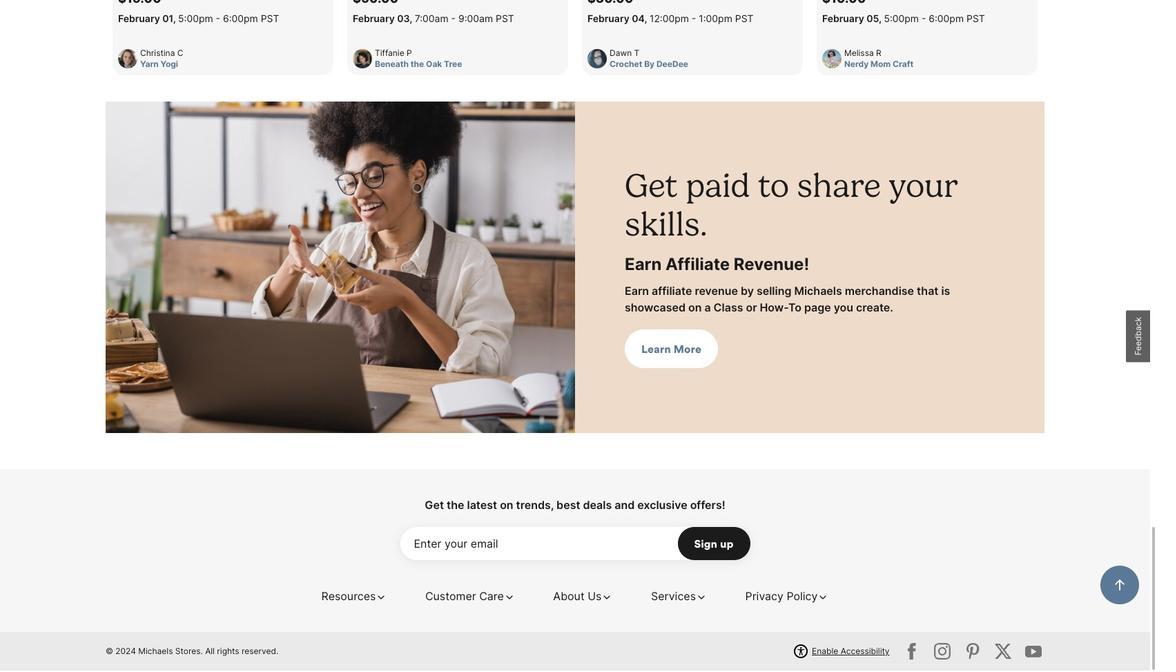 Task type: locate. For each thing, give the bounding box(es) containing it.
1 5:00pm from the left
[[178, 14, 213, 26]]

2 6:00pm from the left
[[929, 14, 964, 26]]

reserved.
[[242, 647, 279, 658]]

0 vertical spatial get
[[625, 167, 678, 207]]

0 horizontal spatial michaels
[[138, 647, 173, 658]]

all
[[205, 647, 215, 658]]

1 horizontal spatial teacher image
[[588, 50, 607, 70]]

customer
[[425, 591, 476, 604]]

2 teacher image from the left
[[823, 50, 842, 70]]

trends,
[[516, 499, 554, 513]]

0 horizontal spatial 5:00pm
[[178, 14, 213, 26]]

03,
[[397, 14, 412, 26]]

teacher image left yarn
[[118, 50, 137, 70]]

1 horizontal spatial twitter image
[[962, 642, 984, 664]]

dawn
[[610, 49, 632, 59]]

february left 03,
[[353, 14, 395, 26]]

get inside the get paid to share your skills.
[[625, 167, 678, 207]]

twitter image right accessibility at the right bottom
[[901, 642, 923, 664]]

twitter image
[[901, 642, 923, 664], [962, 642, 984, 664]]

twitter image left youtube icon
[[962, 642, 984, 664]]

twitter image
[[932, 642, 954, 664], [993, 642, 1015, 664]]

2 twitter image from the left
[[993, 642, 1015, 664]]

deedee
[[657, 60, 689, 70]]

about us
[[553, 591, 602, 604]]

policy
[[787, 591, 818, 604]]

t
[[634, 49, 640, 59]]

revenue!
[[734, 256, 810, 276]]

or
[[746, 302, 757, 316]]

deals
[[583, 499, 612, 513]]

pst for february 01, 5:00pm - 6:00pm pst
[[261, 14, 279, 26]]

earn for earn affiliate revenue!
[[625, 256, 662, 276]]

february left '05,'
[[823, 14, 865, 26]]

5:00pm right 01,
[[178, 14, 213, 26]]

0 horizontal spatial the
[[411, 60, 424, 70]]

more
[[674, 343, 702, 357]]

february left 04,
[[588, 14, 630, 26]]

6:00pm for february 05, 5:00pm - 6:00pm pst
[[929, 14, 964, 26]]

0 vertical spatial earn
[[625, 256, 662, 276]]

1 vertical spatial the
[[447, 499, 465, 513]]

care
[[479, 591, 504, 604]]

12:00pm
[[650, 14, 689, 26]]

0 horizontal spatial teacher image
[[118, 50, 137, 70]]

the down p
[[411, 60, 424, 70]]

0 horizontal spatial get
[[425, 499, 444, 513]]

0 horizontal spatial teacher image
[[353, 50, 372, 70]]

2 teacher image from the left
[[588, 50, 607, 70]]

5:00pm for february 01,
[[178, 14, 213, 26]]

earn up affiliate
[[625, 256, 662, 276]]

4 february from the left
[[823, 14, 865, 26]]

1 vertical spatial earn
[[625, 285, 649, 299]]

lazy load image image
[[106, 103, 575, 434]]

showcased
[[625, 302, 686, 316]]

1 twitter image from the left
[[932, 642, 954, 664]]

pst for february 03, 7:00am - 9:00am pst
[[496, 14, 514, 26]]

affiliate
[[666, 256, 730, 276]]

1 horizontal spatial 5:00pm
[[884, 14, 919, 26]]

1 horizontal spatial michaels
[[795, 285, 843, 299]]

merchandise
[[845, 285, 915, 299]]

3 february from the left
[[588, 14, 630, 26]]

Enter your email field
[[400, 528, 750, 562]]

2 5:00pm from the left
[[884, 14, 919, 26]]

- left 1:00pm
[[692, 14, 696, 26]]

nerdy
[[845, 60, 869, 70]]

1 earn from the top
[[625, 256, 662, 276]]

to
[[789, 302, 802, 316]]

1 6:00pm from the left
[[223, 14, 258, 26]]

by
[[645, 60, 655, 70]]

resources button
[[322, 589, 387, 606]]

teacher image
[[118, 50, 137, 70], [588, 50, 607, 70]]

0 vertical spatial michaels
[[795, 285, 843, 299]]

1 horizontal spatial 6:00pm
[[929, 14, 964, 26]]

melissa r nerdy mom craft
[[845, 49, 914, 70]]

earn affiliate revenue by selling michaels merchandise that is showcased on a class or how-to page you create.
[[625, 285, 951, 316]]

on left a
[[689, 302, 702, 316]]

michaels
[[795, 285, 843, 299], [138, 647, 173, 658]]

february for february 03, 7:00am - 9:00am pst
[[353, 14, 395, 26]]

teacher image left dawn
[[588, 50, 607, 70]]

michaels inside earn affiliate revenue by selling michaels merchandise that is showcased on a class or how-to page you create.
[[795, 285, 843, 299]]

earn
[[625, 256, 662, 276], [625, 285, 649, 299]]

share
[[797, 167, 881, 207]]

pst for february 05, 5:00pm - 6:00pm pst
[[967, 14, 986, 26]]

0 horizontal spatial 6:00pm
[[223, 14, 258, 26]]

1 - from the left
[[216, 14, 220, 26]]

on inside earn affiliate revenue by selling michaels merchandise that is showcased on a class or how-to page you create.
[[689, 302, 702, 316]]

0 vertical spatial the
[[411, 60, 424, 70]]

accessibility
[[841, 647, 890, 658]]

get the latest on trends, best deals and exclusive offers!
[[425, 499, 726, 513]]

1 vertical spatial get
[[425, 499, 444, 513]]

0 horizontal spatial twitter image
[[932, 642, 954, 664]]

© 2024 michaels stores. all rights reserved.
[[106, 647, 279, 658]]

the left latest
[[447, 499, 465, 513]]

february left 01,
[[118, 14, 160, 26]]

1 teacher image from the left
[[118, 50, 137, 70]]

tree
[[444, 60, 462, 70]]

on right latest
[[500, 499, 514, 513]]

5:00pm right '05,'
[[884, 14, 919, 26]]

earn up showcased
[[625, 285, 649, 299]]

get for get the latest on trends, best deals and exclusive offers!
[[425, 499, 444, 513]]

4 - from the left
[[922, 14, 926, 26]]

teacher image left "tiffanie"
[[353, 50, 372, 70]]

3 - from the left
[[692, 14, 696, 26]]

services
[[651, 591, 696, 604]]

-
[[216, 14, 220, 26], [451, 14, 456, 26], [692, 14, 696, 26], [922, 14, 926, 26]]

rights
[[217, 647, 239, 658]]

1 february from the left
[[118, 14, 160, 26]]

7:00am
[[415, 14, 449, 26]]

services button
[[651, 589, 707, 606]]

1 pst from the left
[[261, 14, 279, 26]]

michaels right the 2024 at the left bottom
[[138, 647, 173, 658]]

about
[[553, 591, 585, 604]]

get
[[625, 167, 678, 207], [425, 499, 444, 513]]

1 horizontal spatial the
[[447, 499, 465, 513]]

0 vertical spatial on
[[689, 302, 702, 316]]

christina c yarn yogi
[[140, 49, 183, 70]]

1 horizontal spatial on
[[689, 302, 702, 316]]

to
[[759, 167, 789, 207]]

1 horizontal spatial get
[[625, 167, 678, 207]]

9:00am
[[459, 14, 493, 26]]

2 earn from the top
[[625, 285, 649, 299]]

- right '05,'
[[922, 14, 926, 26]]

0 horizontal spatial twitter image
[[901, 642, 923, 664]]

customer care button
[[425, 589, 515, 606]]

get left latest
[[425, 499, 444, 513]]

youtube image
[[1023, 642, 1045, 664]]

pst for february 04, 12:00pm - 1:00pm pst
[[735, 14, 754, 26]]

5:00pm for february 05,
[[884, 14, 919, 26]]

01,
[[162, 14, 176, 26]]

2 - from the left
[[451, 14, 456, 26]]

3 pst from the left
[[735, 14, 754, 26]]

february
[[118, 14, 160, 26], [353, 14, 395, 26], [588, 14, 630, 26], [823, 14, 865, 26]]

february for february 04, 12:00pm - 1:00pm pst
[[588, 14, 630, 26]]

pst
[[261, 14, 279, 26], [496, 14, 514, 26], [735, 14, 754, 26], [967, 14, 986, 26]]

1 vertical spatial on
[[500, 499, 514, 513]]

- right 7:00am
[[451, 14, 456, 26]]

0 horizontal spatial on
[[500, 499, 514, 513]]

earn inside earn affiliate revenue by selling michaels merchandise that is showcased on a class or how-to page you create.
[[625, 285, 649, 299]]

2 pst from the left
[[496, 14, 514, 26]]

1 teacher image from the left
[[353, 50, 372, 70]]

1 horizontal spatial teacher image
[[823, 50, 842, 70]]

privacy policy button
[[746, 589, 829, 606]]

best
[[557, 499, 581, 513]]

- for 04,
[[692, 14, 696, 26]]

learn more button
[[625, 331, 718, 370]]

teacher image left "nerdy"
[[823, 50, 842, 70]]

the
[[411, 60, 424, 70], [447, 499, 465, 513]]

05,
[[867, 14, 882, 26]]

teacher image
[[353, 50, 372, 70], [823, 50, 842, 70]]

about us button
[[553, 589, 613, 606]]

february 01, 5:00pm - 6:00pm pst
[[118, 14, 279, 26]]

michaels up the page
[[795, 285, 843, 299]]

1 horizontal spatial twitter image
[[993, 642, 1015, 664]]

2 february from the left
[[353, 14, 395, 26]]

get left paid
[[625, 167, 678, 207]]

- right 01,
[[216, 14, 220, 26]]

get for get paid to share your skills.
[[625, 167, 678, 207]]

4 pst from the left
[[967, 14, 986, 26]]

04,
[[632, 14, 647, 26]]

teacher image for february 01, 5:00pm - 6:00pm pst
[[118, 50, 137, 70]]



Task type: describe. For each thing, give the bounding box(es) containing it.
teacher image for february 03, 7:00am - 9:00am pst
[[353, 50, 372, 70]]

how-
[[760, 302, 789, 316]]

sign up button
[[678, 528, 750, 562]]

paid
[[686, 167, 750, 207]]

by
[[741, 285, 754, 299]]

class
[[714, 302, 744, 316]]

oak
[[426, 60, 442, 70]]

skills.
[[625, 206, 708, 245]]

yogi
[[161, 60, 178, 70]]

latest
[[467, 499, 497, 513]]

1:00pm
[[699, 14, 733, 26]]

privacy
[[746, 591, 784, 604]]

you
[[834, 302, 854, 316]]

dawn t crochet by deedee
[[610, 49, 689, 70]]

resources
[[322, 591, 376, 604]]

2024
[[116, 647, 136, 658]]

enable accessibility
[[812, 647, 890, 658]]

teacher image for february 04, 12:00pm - 1:00pm pst
[[588, 50, 607, 70]]

get paid to share your skills.
[[625, 167, 959, 245]]

2 twitter image from the left
[[962, 642, 984, 664]]

a
[[705, 302, 711, 316]]

1 twitter image from the left
[[901, 642, 923, 664]]

enable
[[812, 647, 839, 658]]

- for 03,
[[451, 14, 456, 26]]

is
[[942, 285, 951, 299]]

affiliate
[[652, 285, 692, 299]]

earn for earn affiliate revenue by selling michaels merchandise that is showcased on a class or how-to page you create.
[[625, 285, 649, 299]]

revenue
[[695, 285, 738, 299]]

p
[[407, 49, 412, 59]]

selling
[[757, 285, 792, 299]]

- for 05,
[[922, 14, 926, 26]]

learn more
[[642, 343, 702, 357]]

february for february 01, 5:00pm - 6:00pm pst
[[118, 14, 160, 26]]

and
[[615, 499, 635, 513]]

exclusive
[[638, 499, 688, 513]]

crochet
[[610, 60, 643, 70]]

r
[[877, 49, 882, 59]]

beneath
[[375, 60, 409, 70]]

customer care
[[425, 591, 504, 604]]

february 04, 12:00pm - 1:00pm pst
[[588, 14, 754, 26]]

up
[[720, 538, 734, 552]]

sign up
[[695, 538, 734, 552]]

that
[[917, 285, 939, 299]]

1 vertical spatial michaels
[[138, 647, 173, 658]]

c
[[177, 49, 183, 59]]

melissa
[[845, 49, 874, 59]]

us
[[588, 591, 602, 604]]

mom
[[871, 60, 891, 70]]

learn
[[642, 343, 671, 357]]

stores.
[[175, 647, 203, 658]]

teacher image for february 05, 5:00pm - 6:00pm pst
[[823, 50, 842, 70]]

privacy policy
[[746, 591, 818, 604]]

earn affiliate revenue!
[[625, 256, 810, 276]]

tiffanie
[[375, 49, 405, 59]]

tiffanie p beneath the oak tree
[[375, 49, 462, 70]]

the inside 'tiffanie p beneath the oak tree'
[[411, 60, 424, 70]]

february 05, 5:00pm - 6:00pm pst
[[823, 14, 986, 26]]

create.
[[856, 302, 894, 316]]

page
[[805, 302, 831, 316]]

february 03, 7:00am - 9:00am pst
[[353, 14, 514, 26]]

yarn
[[140, 60, 159, 70]]

christina
[[140, 49, 175, 59]]

- for 01,
[[216, 14, 220, 26]]

february for february 05, 5:00pm - 6:00pm pst
[[823, 14, 865, 26]]

offers!
[[690, 499, 726, 513]]

6:00pm for february 01, 5:00pm - 6:00pm pst
[[223, 14, 258, 26]]

your
[[890, 167, 959, 207]]

craft
[[893, 60, 914, 70]]

©
[[106, 647, 113, 658]]



Task type: vqa. For each thing, say whether or not it's contained in the screenshot.
rightmost "Deliver"
no



